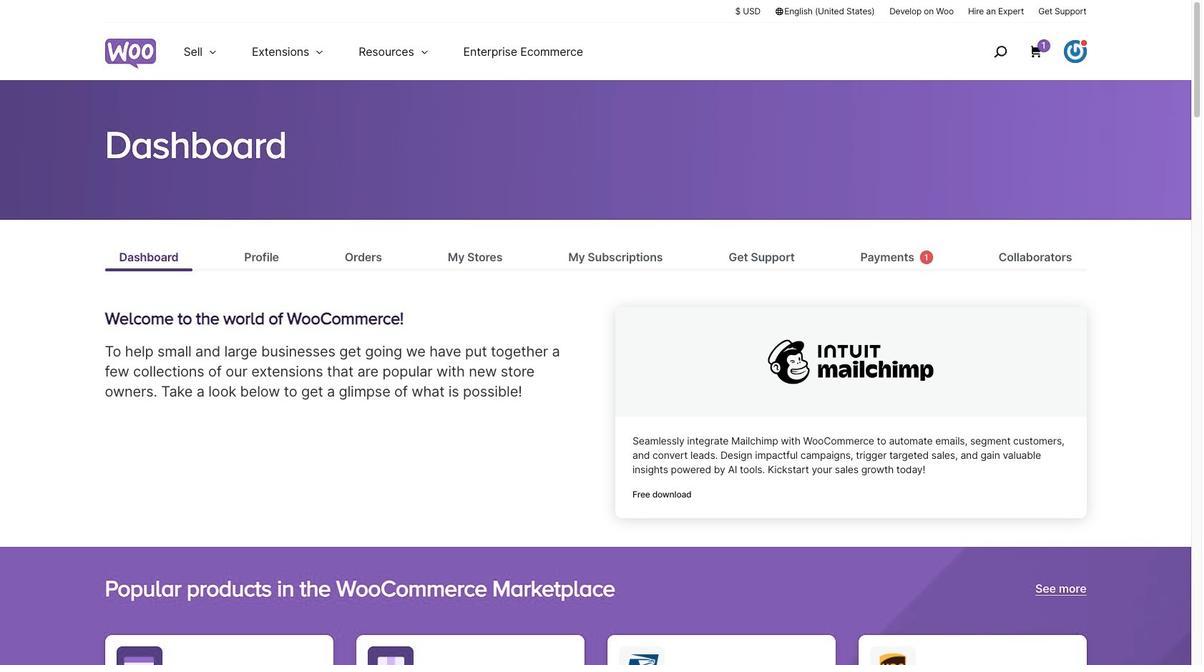 Task type: describe. For each thing, give the bounding box(es) containing it.
service navigation menu element
[[963, 28, 1087, 75]]



Task type: locate. For each thing, give the bounding box(es) containing it.
open account menu image
[[1064, 40, 1087, 63]]

search image
[[989, 40, 1012, 63]]



Task type: vqa. For each thing, say whether or not it's contained in the screenshot.
with
no



